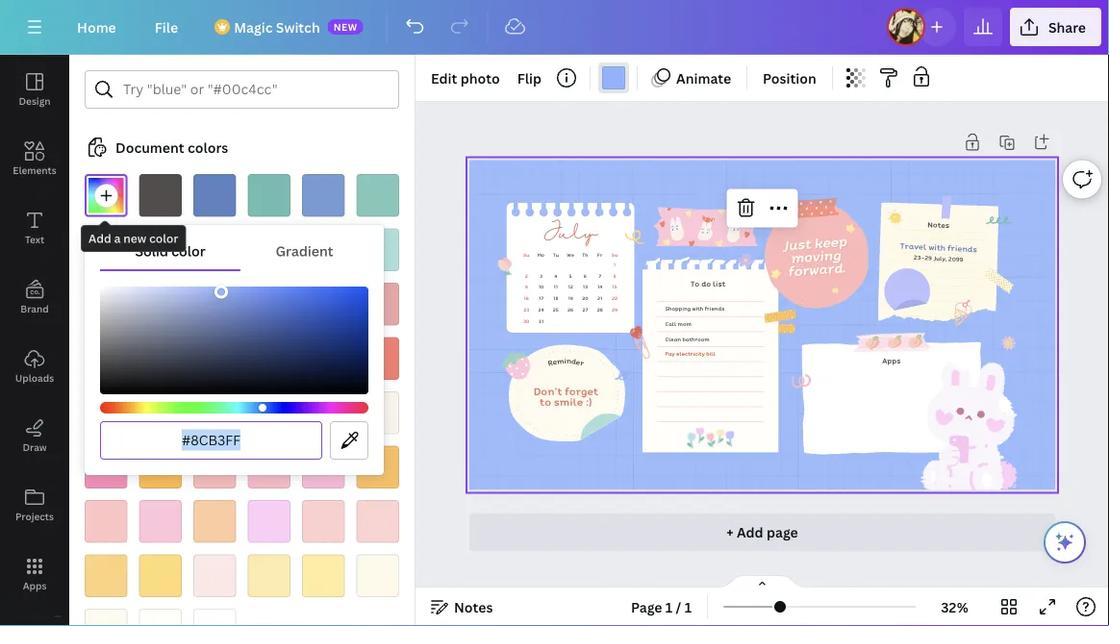 Task type: describe. For each thing, give the bounding box(es) containing it.
magic switch
[[234, 18, 320, 36]]

don't
[[534, 384, 562, 399]]

2 horizontal spatial 1
[[685, 598, 692, 616]]

#ffcdf7 image
[[248, 500, 291, 543]]

2099
[[948, 255, 964, 264]]

#e5645e image
[[248, 283, 291, 326]]

#fecbb8 image
[[193, 392, 236, 434]]

gradient
[[276, 242, 333, 260]]

photo
[[461, 69, 500, 87]]

#8cb3ff image
[[602, 66, 625, 89]]

31
[[539, 318, 544, 325]]

#a9dfdc image
[[356, 228, 399, 271]]

#f6bbb7 image
[[139, 337, 182, 380]]

keep
[[814, 231, 848, 253]]

draw
[[23, 441, 47, 454]]

color inside button
[[171, 242, 206, 260]]

home link
[[62, 8, 132, 46]]

r e m i n d e r
[[547, 355, 586, 369]]

#524c4c image
[[139, 174, 182, 217]]

#bcc1ff image
[[85, 283, 127, 326]]

d
[[571, 356, 577, 367]]

share
[[1048, 18, 1086, 36]]

#759ad7 image
[[302, 174, 345, 217]]

#e5645e image
[[248, 283, 291, 326]]

clean
[[665, 335, 681, 343]]

a
[[114, 230, 121, 246]]

su
[[523, 251, 529, 258]]

solid
[[135, 242, 168, 260]]

main menu bar
[[0, 0, 1109, 55]]

page
[[767, 523, 798, 541]]

#94d4c3 image
[[139, 228, 182, 271]]

5
[[569, 272, 572, 279]]

electricity
[[676, 350, 705, 358]]

text
[[25, 233, 44, 246]]

bathroom
[[682, 335, 710, 343]]

#9ac47a image
[[248, 228, 291, 271]]

add a new color
[[89, 230, 178, 246]]

/
[[676, 598, 681, 616]]

to
[[690, 278, 700, 289]]

forward.
[[787, 257, 846, 281]]

#7dc7bd image
[[356, 174, 399, 217]]

just
[[782, 233, 812, 256]]

9
[[525, 284, 528, 291]]

#e87568 image
[[302, 283, 345, 326]]

projects button
[[0, 470, 69, 540]]

10
[[538, 284, 544, 291]]

friends for travel
[[947, 242, 978, 255]]

#7dc7bd image
[[356, 174, 399, 217]]

edit photo button
[[423, 63, 508, 93]]

magic
[[234, 18, 273, 36]]

page
[[631, 598, 662, 616]]

#ff8ab9 image
[[85, 446, 127, 489]]

7
[[599, 272, 601, 279]]

list
[[713, 278, 726, 289]]

13
[[583, 284, 588, 291]]

#faf5fa image
[[302, 337, 345, 380]]

25
[[553, 306, 559, 313]]

design
[[19, 94, 51, 107]]

#ffb8b8 image
[[193, 446, 236, 489]]

Try "blue" or "#00c4cc" search field
[[123, 71, 387, 108]]

add inside button
[[737, 523, 763, 541]]

#fef3eb image
[[356, 392, 399, 434]]

we
[[567, 251, 574, 258]]

document colors
[[115, 138, 228, 156]]

uploads
[[15, 371, 54, 384]]

19
[[568, 295, 573, 302]]

#9ac47a image
[[248, 228, 291, 271]]

32%
[[941, 598, 968, 616]]

#ffb8b8 image
[[193, 446, 236, 489]]

#ffcdf7 image
[[248, 500, 291, 543]]

new
[[123, 230, 146, 246]]

#ffcaa1 image
[[193, 500, 236, 543]]

#ffffff image
[[193, 609, 236, 626]]

clean bathroom pay electricity bill apps
[[665, 335, 901, 366]]

r
[[547, 357, 554, 369]]

#fef3eb image
[[356, 392, 399, 434]]

22
[[612, 295, 618, 302]]

#ffebab image
[[248, 555, 291, 597]]

notes button
[[423, 592, 501, 622]]

#fcf7d2 image
[[85, 392, 127, 434]]

text button
[[0, 193, 69, 263]]

su 9 23 2 16 30 mo
[[523, 251, 544, 325]]

just keep moving forward.
[[782, 231, 848, 281]]

shopping with friends call mom
[[665, 305, 725, 328]]

mom
[[678, 320, 691, 328]]

0 vertical spatial notes
[[928, 219, 950, 231]]

#ff8ab9 image
[[85, 446, 127, 489]]

21
[[597, 295, 602, 302]]

draw button
[[0, 401, 69, 470]]

29 inside 10 24 3 17 31 tu 11 25 4 18 we 12 26 5 19 th 13 27 6 20 fr 14 28 7 21 sa 1 15 29 8 22
[[612, 306, 618, 313]]

#66bdb1 image
[[248, 174, 291, 217]]

#ffdb76 image
[[139, 555, 182, 597]]

#faf5fa image
[[302, 337, 345, 380]]

#66bdb1 image
[[248, 174, 291, 217]]

bill
[[706, 350, 715, 358]]

#ffcaa1 image
[[193, 500, 236, 543]]

2 e from the left
[[575, 356, 582, 368]]

apps button
[[0, 540, 69, 609]]

solid color button
[[100, 233, 241, 269]]

#a5abed image
[[302, 228, 345, 271]]

i
[[564, 355, 567, 367]]

10 24 3 17 31 tu 11 25 4 18 we 12 26 5 19 th 13 27 6 20 fr 14 28 7 21 sa 1 15 29 8 22
[[538, 251, 618, 325]]

1 e from the left
[[552, 356, 558, 368]]

8
[[613, 272, 616, 279]]

side panel tab list
[[0, 55, 69, 626]]

friends for shopping
[[705, 305, 725, 313]]

uploads button
[[0, 332, 69, 401]]

projects
[[15, 510, 54, 523]]

#fffaea image
[[356, 555, 399, 597]]

16
[[524, 295, 529, 302]]

july,
[[933, 254, 947, 263]]

home
[[77, 18, 116, 36]]

:)
[[586, 394, 592, 410]]

cute pastel hand drawn doodle line image
[[623, 225, 649, 249]]

#ffd27a image
[[85, 555, 127, 597]]

#f6bbb7 image
[[139, 337, 182, 380]]

4
[[554, 272, 557, 279]]

0 horizontal spatial add
[[89, 230, 111, 246]]



Task type: vqa. For each thing, say whether or not it's contained in the screenshot.
search field
no



Task type: locate. For each thing, give the bounding box(es) containing it.
#ffffff image
[[193, 609, 236, 626]]

#fecbb8 image
[[193, 392, 236, 434]]

solid color
[[135, 242, 206, 260]]

28
[[597, 306, 603, 313]]

0 horizontal spatial with
[[692, 305, 703, 313]]

20
[[582, 295, 588, 302]]

1 vertical spatial notes
[[454, 598, 493, 616]]

23
[[523, 306, 529, 313]]

1 vertical spatial add
[[737, 523, 763, 541]]

brand
[[20, 302, 49, 315]]

0 vertical spatial friends
[[947, 242, 978, 255]]

0 horizontal spatial 29
[[612, 306, 618, 313]]

1 vertical spatial apps
[[23, 579, 47, 592]]

do
[[701, 278, 711, 289]]

+
[[727, 523, 734, 541]]

e left i
[[552, 356, 558, 368]]

#524c4c image
[[139, 174, 182, 217]]

#bcc1ff image
[[85, 283, 127, 326]]

switch
[[276, 18, 320, 36]]

1 horizontal spatial 29
[[925, 253, 932, 263]]

elements button
[[0, 124, 69, 193]]

with for shopping
[[692, 305, 703, 313]]

0 vertical spatial 29
[[925, 253, 932, 263]]

don't forget to smile :)
[[534, 384, 598, 410]]

page 1 / 1
[[631, 598, 692, 616]]

brand button
[[0, 263, 69, 332]]

#ffc4c4 image
[[85, 500, 127, 543], [85, 500, 127, 543]]

#ffc4dc image
[[139, 500, 182, 543]]

0 horizontal spatial notes
[[454, 598, 493, 616]]

friends down list
[[705, 305, 725, 313]]

edit
[[431, 69, 457, 87]]

#fac3f3 image
[[248, 337, 291, 380], [248, 337, 291, 380]]

with for travel
[[928, 241, 946, 254]]

apps inside clean bathroom pay electricity bill apps
[[882, 355, 901, 366]]

#f4a99e image
[[85, 337, 127, 380], [85, 337, 127, 380]]

forget
[[565, 384, 598, 399]]

#ffec9e image
[[302, 555, 345, 597]]

#ffc4dc image
[[139, 500, 182, 543]]

#ffd27a image
[[85, 555, 127, 597]]

friends
[[947, 242, 978, 255], [705, 305, 725, 313]]

#fffaef image
[[85, 609, 127, 626]]

15
[[612, 284, 617, 291]]

#feeaa9 image
[[302, 392, 345, 434]]

23-
[[913, 253, 925, 262]]

#a5abed image
[[302, 228, 345, 271]]

1 right /
[[685, 598, 692, 616]]

friends inside shopping with friends call mom
[[705, 305, 725, 313]]

flip
[[517, 69, 542, 87]]

add right '+'
[[737, 523, 763, 541]]

document
[[115, 138, 184, 156]]

0 horizontal spatial friends
[[705, 305, 725, 313]]

30
[[523, 318, 529, 325]]

with inside travel with friends 23-29 july, 2099
[[928, 241, 946, 254]]

july
[[543, 220, 598, 249]]

add left a
[[89, 230, 111, 246]]

24
[[538, 306, 544, 313]]

#fffef8 image
[[139, 609, 182, 626]]

show pages image
[[716, 574, 809, 590]]

pay
[[665, 350, 675, 358]]

design button
[[0, 55, 69, 124]]

call
[[665, 320, 676, 328]]

#94d4c3 image
[[139, 228, 182, 271]]

apps inside button
[[23, 579, 47, 592]]

#5c82c2 image
[[193, 174, 236, 217], [193, 174, 236, 217]]

#c87f9a image
[[139, 283, 182, 326], [139, 283, 182, 326]]

#fffef8 image
[[139, 609, 182, 626]]

1
[[614, 261, 616, 268], [666, 598, 673, 616], [685, 598, 692, 616]]

#ffd1d1 image
[[356, 500, 399, 543]]

position
[[763, 69, 817, 87]]

add
[[89, 230, 111, 246], [737, 523, 763, 541]]

file
[[155, 18, 178, 36]]

#ffcfcf image
[[302, 500, 345, 543]]

#fa8068 image
[[193, 337, 236, 380], [193, 337, 236, 380]]

friends inside travel with friends 23-29 july, 2099
[[947, 242, 978, 255]]

1 horizontal spatial notes
[[928, 219, 950, 231]]

m
[[557, 355, 565, 367]]

1 horizontal spatial 1
[[666, 598, 673, 616]]

0 vertical spatial with
[[928, 241, 946, 254]]

1 horizontal spatial friends
[[947, 242, 978, 255]]

with right "23-"
[[928, 241, 946, 254]]

#e44533 image
[[193, 283, 236, 326], [193, 283, 236, 326]]

1 vertical spatial with
[[692, 305, 703, 313]]

#fcf7d2 image
[[85, 392, 127, 434]]

1 horizontal spatial apps
[[882, 355, 901, 366]]

#ffb8c5 image
[[248, 446, 291, 489], [248, 446, 291, 489]]

friends right july,
[[947, 242, 978, 255]]

29 left july,
[[925, 253, 932, 263]]

#fedee9 image
[[248, 392, 291, 434], [248, 392, 291, 434]]

#ffec9e image
[[302, 555, 345, 597]]

#759ad7 image
[[302, 174, 345, 217]]

#e87568 image
[[302, 283, 345, 326]]

apps
[[882, 355, 901, 366], [23, 579, 47, 592]]

flip button
[[510, 63, 549, 93]]

+ add page
[[727, 523, 798, 541]]

with right the 'shopping'
[[692, 305, 703, 313]]

mo
[[538, 251, 544, 258]]

notes inside button
[[454, 598, 493, 616]]

animate
[[676, 69, 731, 87]]

to do list
[[690, 278, 726, 289]]

#f0a5a5 image
[[356, 283, 399, 326]]

3
[[540, 272, 543, 279]]

6
[[584, 272, 587, 279]]

+ add page button
[[469, 513, 1055, 551]]

#ffd1d1 image
[[356, 500, 399, 543]]

add a new color image
[[85, 174, 127, 217]]

new
[[333, 20, 358, 33]]

0 vertical spatial apps
[[882, 355, 901, 366]]

27
[[582, 306, 588, 313]]

smile
[[554, 394, 583, 410]]

1 horizontal spatial with
[[928, 241, 946, 254]]

#f0a5a5 image
[[356, 283, 399, 326]]

animate button
[[646, 63, 739, 93]]

14
[[597, 284, 603, 291]]

#a9dfdc image
[[356, 228, 399, 271]]

1 down 'sa'
[[614, 261, 616, 268]]

audio image
[[0, 624, 69, 626]]

1 vertical spatial friends
[[705, 305, 725, 313]]

1 left /
[[666, 598, 673, 616]]

Hex color code text field
[[113, 422, 310, 459]]

0 horizontal spatial apps
[[23, 579, 47, 592]]

tu
[[553, 251, 559, 258]]

travel with friends 23-29 july, 2099
[[900, 240, 978, 264]]

29 inside travel with friends 23-29 july, 2099
[[925, 253, 932, 263]]

#ffebab image
[[248, 555, 291, 597]]

29 down 22
[[612, 306, 618, 313]]

e
[[552, 356, 558, 368], [575, 356, 582, 368]]

th
[[582, 251, 588, 258]]

colors
[[187, 138, 228, 156]]

#feeaa9 image
[[302, 392, 345, 434]]

#fc7a6c image
[[356, 337, 399, 380], [356, 337, 399, 380]]

0 horizontal spatial e
[[552, 356, 558, 368]]

#ffcfcf image
[[302, 500, 345, 543]]

share button
[[1010, 8, 1101, 46]]

#fffaef image
[[85, 609, 127, 626]]

0 horizontal spatial 1
[[614, 261, 616, 268]]

#ffdb76 image
[[139, 555, 182, 597]]

shopping
[[665, 305, 691, 313]]

1 vertical spatial 29
[[612, 306, 618, 313]]

#ffb8d9 image
[[302, 446, 345, 489], [302, 446, 345, 489]]

#ffe7e7 image
[[193, 555, 236, 597], [193, 555, 236, 597]]

#fffaea image
[[356, 555, 399, 597]]

with inside shopping with friends call mom
[[692, 305, 703, 313]]

gradient button
[[241, 233, 368, 269]]

#ffb743 image
[[139, 446, 182, 489], [139, 446, 182, 489]]

to
[[540, 394, 551, 410]]

26
[[568, 306, 573, 313]]

e right n
[[575, 356, 582, 368]]

file button
[[139, 8, 194, 46]]

1 horizontal spatial e
[[575, 356, 582, 368]]

sa
[[612, 251, 618, 258]]

1 inside 10 24 3 17 31 tu 11 25 4 18 we 12 26 5 19 th 13 27 6 20 fr 14 28 7 21 sa 1 15 29 8 22
[[614, 261, 616, 268]]

#97d1c9 image
[[193, 228, 236, 271]]

#8cb3ff image
[[602, 66, 625, 89], [85, 228, 127, 271], [85, 228, 127, 271]]

1 horizontal spatial add
[[737, 523, 763, 541]]

travel
[[900, 240, 927, 253]]

#97d1c9 image
[[193, 228, 236, 271]]

#fec6d9 image
[[139, 392, 182, 434], [139, 392, 182, 434]]

canva assistant image
[[1053, 531, 1076, 554]]

color
[[149, 230, 178, 246], [171, 242, 206, 260]]

r
[[579, 357, 586, 369]]

#ffbd59 image
[[356, 446, 399, 489], [356, 446, 399, 489]]

fr
[[597, 251, 603, 258]]

0 vertical spatial add
[[89, 230, 111, 246]]



